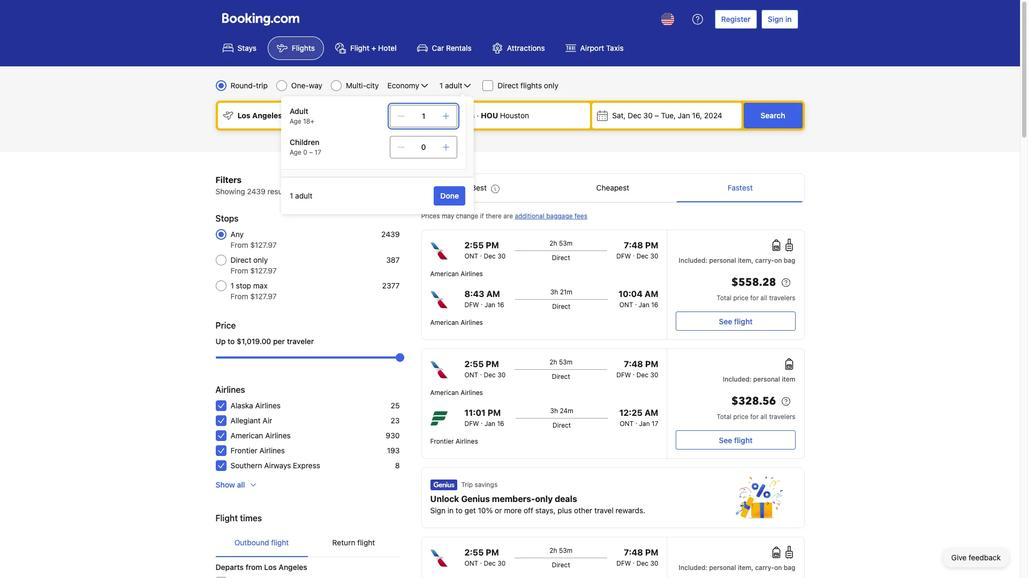 Task type: vqa. For each thing, say whether or not it's contained in the screenshot.
Genius
yes



Task type: locate. For each thing, give the bounding box(es) containing it.
0 horizontal spatial adult
[[295, 191, 313, 200]]

7:48 down rewards. on the right of the page
[[624, 548, 644, 558]]

1 down car rentals "link" on the left of page
[[440, 81, 443, 90]]

53m for $558.28
[[559, 240, 573, 248]]

frontier airlines down 11:01
[[431, 438, 478, 446]]

from down the any
[[231, 241, 248, 250]]

2 2:55 pm ont . dec 30 from the top
[[465, 360, 506, 379]]

2 vertical spatial 2h 53m
[[550, 547, 573, 555]]

sat,
[[613, 111, 626, 120]]

2h down stays,
[[550, 547, 558, 555]]

2h 53m down baggage
[[550, 240, 573, 248]]

2 vertical spatial 7:48 pm dfw . dec 30
[[617, 548, 659, 568]]

2 2h 53m from the top
[[550, 359, 573, 367]]

0 vertical spatial –
[[655, 111, 660, 120]]

all down $558.28
[[761, 294, 768, 302]]

7:48 pm dfw . dec 30 down rewards. on the right of the page
[[617, 548, 659, 568]]

flight + hotel
[[350, 43, 397, 53]]

flight right outbound
[[271, 539, 289, 548]]

showing
[[216, 187, 245, 196]]

dec
[[628, 111, 642, 120], [484, 252, 496, 260], [637, 252, 649, 260], [484, 371, 496, 379], [637, 371, 649, 379], [484, 560, 496, 568], [637, 560, 649, 568]]

0 horizontal spatial –
[[309, 148, 313, 156]]

1 stop max from $127.97
[[231, 281, 277, 301]]

1 vertical spatial total price for all travelers
[[717, 413, 796, 421]]

give
[[952, 554, 968, 563]]

travel
[[595, 506, 614, 516]]

1 vertical spatial sign
[[431, 506, 446, 516]]

2 age from the top
[[290, 148, 302, 156]]

1 2:55 from the top
[[465, 241, 484, 250]]

0 horizontal spatial flight
[[216, 514, 238, 524]]

1 vertical spatial age
[[290, 148, 302, 156]]

ont down 12:25 on the right of page
[[620, 420, 634, 428]]

1 vertical spatial 3h
[[551, 407, 558, 415]]

alaska
[[231, 401, 253, 411]]

outbound
[[235, 539, 269, 548]]

from down stop
[[231, 292, 248, 301]]

30 inside popup button
[[644, 111, 653, 120]]

2 vertical spatial 2:55 pm ont . dec 30
[[465, 548, 506, 568]]

travelers for $328.56
[[770, 413, 796, 421]]

to right the "up"
[[228, 337, 235, 346]]

0 vertical spatial 1 adult
[[440, 81, 463, 90]]

1 vertical spatial see flight button
[[677, 431, 796, 450]]

price for $558.28
[[734, 294, 749, 302]]

2 53m from the top
[[559, 359, 573, 367]]

1 $127.97 from the top
[[250, 241, 277, 250]]

airlines down 8:43 am dfw . jan 16
[[461, 319, 483, 327]]

jan for 12:25 am
[[640, 420, 650, 428]]

1 horizontal spatial 1 adult
[[440, 81, 463, 90]]

frontier up southern
[[231, 446, 258, 456]]

2h 53m up 3h 24m
[[550, 359, 573, 367]]

0 vertical spatial tab list
[[422, 174, 805, 203]]

2 total from the top
[[717, 413, 732, 421]]

frontier right 930
[[431, 438, 454, 446]]

2 vertical spatial 53m
[[559, 547, 573, 555]]

0 horizontal spatial 2439
[[247, 187, 266, 196]]

1 price from the top
[[734, 294, 749, 302]]

1 from from the top
[[231, 241, 248, 250]]

2439
[[247, 187, 266, 196], [382, 230, 400, 239]]

0 vertical spatial see flight
[[719, 317, 753, 326]]

1 horizontal spatial los
[[264, 563, 277, 572]]

direct inside direct only from $127.97
[[231, 256, 252, 265]]

2:55 pm ont . dec 30 for $558.28
[[465, 241, 506, 260]]

1 total from the top
[[717, 294, 732, 302]]

stays,
[[536, 506, 556, 516]]

0 vertical spatial travelers
[[770, 294, 796, 302]]

0 horizontal spatial tab list
[[216, 530, 400, 558]]

0 vertical spatial on
[[775, 257, 783, 265]]

dfw down 8:43
[[465, 301, 479, 309]]

1 vertical spatial carry-
[[756, 564, 775, 572]]

done button
[[434, 187, 466, 206]]

$127.97 up max
[[250, 266, 277, 275]]

2 bag from the top
[[784, 564, 796, 572]]

only up stays,
[[536, 495, 553, 504]]

0 vertical spatial included:
[[679, 257, 708, 265]]

1 vertical spatial $127.97
[[250, 266, 277, 275]]

– down children
[[309, 148, 313, 156]]

additional baggage fees link
[[515, 212, 588, 220]]

1 vertical spatial 7:48 pm dfw . dec 30
[[617, 360, 659, 379]]

16 inside '10:04 am ont . jan 16'
[[652, 301, 659, 309]]

on
[[775, 257, 783, 265], [775, 564, 783, 572]]

1 see flight from the top
[[719, 317, 753, 326]]

53m
[[559, 240, 573, 248], [559, 359, 573, 367], [559, 547, 573, 555]]

direct only from $127.97
[[231, 256, 277, 275]]

tue,
[[662, 111, 676, 120]]

1 2h from the top
[[550, 240, 558, 248]]

trip savings
[[462, 481, 498, 489]]

1 vertical spatial see flight
[[719, 436, 753, 445]]

flight left times
[[216, 514, 238, 524]]

for down $558.28
[[751, 294, 759, 302]]

other
[[575, 506, 593, 516]]

1 total price for all travelers from the top
[[717, 294, 796, 302]]

only right flights
[[544, 81, 559, 90]]

3 $127.97 from the top
[[250, 292, 277, 301]]

search button
[[744, 103, 803, 129]]

flights
[[292, 43, 315, 53]]

1 vertical spatial 53m
[[559, 359, 573, 367]]

tab list
[[422, 174, 805, 203], [216, 530, 400, 558]]

price down $328.56 region
[[734, 413, 749, 421]]

ont up 8:43
[[465, 252, 479, 260]]

ont down 10:04
[[620, 301, 634, 309]]

1 vertical spatial price
[[734, 413, 749, 421]]

$558.28
[[732, 275, 777, 290]]

los
[[238, 111, 251, 120], [264, 563, 277, 572]]

1 3h from the top
[[551, 288, 559, 296]]

1 vertical spatial 1 adult
[[290, 191, 313, 200]]

1 horizontal spatial adult
[[445, 81, 463, 90]]

$127.97 inside any from $127.97
[[250, 241, 277, 250]]

1 vertical spatial item,
[[738, 564, 754, 572]]

angeles right from
[[279, 563, 307, 572]]

sign inside unlock genius members-only deals sign in to get 10% or more off stays, plus other travel rewards.
[[431, 506, 446, 516]]

1 vertical spatial 2h 53m
[[550, 359, 573, 367]]

see down $328.56 region
[[719, 436, 733, 445]]

1 for from the top
[[751, 294, 759, 302]]

personal for $328.56
[[754, 376, 781, 384]]

flight right return
[[358, 539, 375, 548]]

best image
[[491, 185, 500, 193]]

2h 53m down plus
[[550, 547, 573, 555]]

see flight down $328.56 region
[[719, 436, 753, 445]]

25
[[391, 401, 400, 411]]

only
[[544, 81, 559, 90], [254, 256, 268, 265], [536, 495, 553, 504]]

3 from from the top
[[231, 292, 248, 301]]

2 2h from the top
[[550, 359, 558, 367]]

stays
[[238, 43, 257, 53]]

2 7:48 pm dfw . dec 30 from the top
[[617, 360, 659, 379]]

travelers for $558.28
[[770, 294, 796, 302]]

0 vertical spatial 7:48
[[624, 241, 644, 250]]

0 vertical spatial $127.97
[[250, 241, 277, 250]]

am right 12:25 on the right of page
[[645, 408, 659, 418]]

am inside 12:25 am ont . jan 17
[[645, 408, 659, 418]]

age inside adult age 18+
[[290, 117, 302, 125]]

for down $328.56
[[751, 413, 759, 421]]

1 vertical spatial total
[[717, 413, 732, 421]]

1 vertical spatial personal
[[754, 376, 781, 384]]

0 vertical spatial included: personal item, carry-on bag
[[679, 257, 796, 265]]

all inside button
[[237, 481, 245, 490]]

tab list containing outbound flight
[[216, 530, 400, 558]]

travelers down $558.28
[[770, 294, 796, 302]]

1 horizontal spatial sign
[[768, 14, 784, 24]]

all
[[761, 294, 768, 302], [761, 413, 768, 421], [237, 481, 245, 490]]

1 vertical spatial flight
[[216, 514, 238, 524]]

1 horizontal spatial tab list
[[422, 174, 805, 203]]

jan inside 8:43 am dfw . jan 16
[[485, 301, 496, 309]]

53m for $328.56
[[559, 359, 573, 367]]

0 vertical spatial adult
[[445, 81, 463, 90]]

– inside children age 0 – 17
[[309, 148, 313, 156]]

see down $558.28 region
[[719, 317, 733, 326]]

total for $558.28
[[717, 294, 732, 302]]

1 7:48 from the top
[[624, 241, 644, 250]]

taxis
[[607, 43, 624, 53]]

11:01 pm dfw . jan 16
[[465, 408, 505, 428]]

air
[[263, 416, 272, 426]]

1 vertical spatial in
[[448, 506, 454, 516]]

7:48 up 12:25 on the right of page
[[624, 360, 644, 369]]

1 vertical spatial tab list
[[216, 530, 400, 558]]

2:55 up 11:01
[[465, 360, 484, 369]]

7:48 for $558.28
[[624, 241, 644, 250]]

2h down additional baggage fees "link"
[[550, 240, 558, 248]]

flight for flight times
[[216, 514, 238, 524]]

2:55 pm ont . dec 30 down if
[[465, 241, 506, 260]]

3h left 24m
[[551, 407, 558, 415]]

am right 10:04
[[645, 289, 659, 299]]

0 horizontal spatial to
[[228, 337, 235, 346]]

there
[[486, 212, 502, 220]]

17 inside children age 0 – 17
[[315, 148, 322, 156]]

2:55 for $328.56
[[465, 360, 484, 369]]

register link
[[715, 10, 758, 29]]

0 horizontal spatial in
[[448, 506, 454, 516]]

from inside direct only from $127.97
[[231, 266, 248, 275]]

american
[[431, 270, 459, 278], [431, 319, 459, 327], [431, 389, 459, 397], [231, 431, 263, 441]]

1 adult inside 1 adult dropdown button
[[440, 81, 463, 90]]

0 horizontal spatial 0
[[303, 148, 308, 156]]

53m down plus
[[559, 547, 573, 555]]

0 vertical spatial total price for all travelers
[[717, 294, 796, 302]]

1 vertical spatial for
[[751, 413, 759, 421]]

2 see from the top
[[719, 436, 733, 445]]

16 inside 11:01 pm dfw . jan 16
[[498, 420, 505, 428]]

. inside 8:43 am dfw . jan 16
[[481, 299, 483, 307]]

carry-
[[756, 257, 775, 265], [756, 564, 775, 572]]

price
[[734, 294, 749, 302], [734, 413, 749, 421]]

1 vertical spatial 7:48
[[624, 360, 644, 369]]

2 3h from the top
[[551, 407, 558, 415]]

12:25
[[620, 408, 643, 418]]

trip
[[462, 481, 473, 489]]

1 adult up "dallas"
[[440, 81, 463, 90]]

1 vertical spatial frontier airlines
[[231, 446, 285, 456]]

1 2h 53m from the top
[[550, 240, 573, 248]]

1 vertical spatial –
[[309, 148, 313, 156]]

price down $558.28 region
[[734, 294, 749, 302]]

2439 up 387 at top left
[[382, 230, 400, 239]]

express
[[293, 461, 320, 471]]

2 vertical spatial $127.97
[[250, 292, 277, 301]]

economy
[[388, 81, 420, 90]]

2 for from the top
[[751, 413, 759, 421]]

3 7:48 pm dfw . dec 30 from the top
[[617, 548, 659, 568]]

am right 8:43
[[487, 289, 501, 299]]

see flight down $558.28 region
[[719, 317, 753, 326]]

16 for $558.28
[[498, 301, 505, 309]]

done
[[441, 191, 459, 200]]

flight inside button
[[271, 539, 289, 548]]

age
[[290, 117, 302, 125], [290, 148, 302, 156]]

1 horizontal spatial –
[[655, 111, 660, 120]]

2 see flight button from the top
[[677, 431, 796, 450]]

jan for 8:43 am
[[485, 301, 496, 309]]

airlines up alaska
[[216, 385, 245, 395]]

2:55
[[465, 241, 484, 250], [465, 360, 484, 369], [465, 548, 484, 558]]

1 7:48 pm dfw . dec 30 from the top
[[617, 241, 659, 260]]

1 vertical spatial bag
[[784, 564, 796, 572]]

0 vertical spatial in
[[786, 14, 792, 24]]

see flight button for $558.28
[[677, 312, 796, 331]]

travelers down $328.56
[[770, 413, 796, 421]]

los right from
[[264, 563, 277, 572]]

age down children
[[290, 148, 302, 156]]

0 vertical spatial los
[[238, 111, 251, 120]]

see flight for $328.56
[[719, 436, 753, 445]]

0 vertical spatial 3h
[[551, 288, 559, 296]]

tab list for prices may change if there are
[[422, 174, 805, 203]]

los inside dropdown button
[[238, 111, 251, 120]]

2 total price for all travelers from the top
[[717, 413, 796, 421]]

price for $328.56
[[734, 413, 749, 421]]

times
[[240, 514, 262, 524]]

1 age from the top
[[290, 117, 302, 125]]

1 vertical spatial 2:55
[[465, 360, 484, 369]]

2439 left results at the top of page
[[247, 187, 266, 196]]

1 vertical spatial all
[[761, 413, 768, 421]]

trip
[[256, 81, 268, 90]]

jan inside 12:25 am ont . jan 17
[[640, 420, 650, 428]]

1 vertical spatial on
[[775, 564, 783, 572]]

1 53m from the top
[[559, 240, 573, 248]]

– inside popup button
[[655, 111, 660, 120]]

0 vertical spatial 2h
[[550, 240, 558, 248]]

booking.com logo image
[[222, 13, 299, 25], [222, 13, 299, 25]]

2h for $328.56
[[550, 359, 558, 367]]

0 vertical spatial carry-
[[756, 257, 775, 265]]

53m down baggage
[[559, 240, 573, 248]]

2 vertical spatial included:
[[679, 564, 708, 572]]

flight for return flight button
[[358, 539, 375, 548]]

2 vertical spatial only
[[536, 495, 553, 504]]

search
[[761, 111, 786, 120]]

3 2h from the top
[[550, 547, 558, 555]]

2 7:48 from the top
[[624, 360, 644, 369]]

total down $328.56 region
[[717, 413, 732, 421]]

2 $127.97 from the top
[[250, 266, 277, 275]]

1 travelers from the top
[[770, 294, 796, 302]]

2:55 down change
[[465, 241, 484, 250]]

1 vertical spatial included:
[[723, 376, 752, 384]]

for
[[751, 294, 759, 302], [751, 413, 759, 421]]

930
[[386, 431, 400, 441]]

flight left + at the left top of page
[[350, 43, 370, 53]]

1 see flight button from the top
[[677, 312, 796, 331]]

pm inside 11:01 pm dfw . jan 16
[[488, 408, 501, 418]]

0 horizontal spatial los
[[238, 111, 251, 120]]

jan inside '10:04 am ont . jan 16'
[[639, 301, 650, 309]]

2:55 down the get
[[465, 548, 484, 558]]

dfw inside 11:01 pm dfw . jan 16
[[465, 420, 479, 428]]

genius image
[[736, 477, 783, 520], [431, 480, 457, 491], [431, 480, 457, 491]]

0 vertical spatial 2h 53m
[[550, 240, 573, 248]]

2 see flight from the top
[[719, 436, 753, 445]]

1 adult button
[[439, 79, 475, 92]]

airlines up 11:01
[[461, 389, 483, 397]]

$328.56 region
[[677, 393, 796, 413]]

total
[[717, 294, 732, 302], [717, 413, 732, 421]]

2377
[[382, 281, 400, 290]]

flight + hotel link
[[326, 36, 406, 60]]

hotel
[[378, 43, 397, 53]]

21m
[[560, 288, 573, 296]]

0 vertical spatial 2:55
[[465, 241, 484, 250]]

members-
[[492, 495, 536, 504]]

in right register on the right of the page
[[786, 14, 792, 24]]

adult up "dallas"
[[445, 81, 463, 90]]

2 item, from the top
[[738, 564, 754, 572]]

see flight button
[[677, 312, 796, 331], [677, 431, 796, 450]]

17
[[315, 148, 322, 156], [652, 420, 659, 428]]

1 vertical spatial 17
[[652, 420, 659, 428]]

all for $558.28
[[761, 294, 768, 302]]

0 vertical spatial 53m
[[559, 240, 573, 248]]

7:48 up 10:04
[[624, 241, 644, 250]]

0 vertical spatial price
[[734, 294, 749, 302]]

way
[[309, 81, 323, 90]]

sign down unlock at the left bottom
[[431, 506, 446, 516]]

7:48 pm dfw . dec 30 up 10:04
[[617, 241, 659, 260]]

for for $328.56
[[751, 413, 759, 421]]

flight times
[[216, 514, 262, 524]]

3h left 21m on the right of the page
[[551, 288, 559, 296]]

item
[[783, 376, 796, 384]]

1 vertical spatial from
[[231, 266, 248, 275]]

see
[[719, 317, 733, 326], [719, 436, 733, 445]]

all down $328.56
[[761, 413, 768, 421]]

0 vertical spatial all
[[761, 294, 768, 302]]

2 travelers from the top
[[770, 413, 796, 421]]

jan inside 11:01 pm dfw . jan 16
[[485, 420, 496, 428]]

airport
[[581, 43, 605, 53]]

1 vertical spatial see
[[719, 436, 733, 445]]

adult right results at the top of page
[[295, 191, 313, 200]]

3h
[[551, 288, 559, 296], [551, 407, 558, 415]]

0 inside children age 0 – 17
[[303, 148, 308, 156]]

2 2:55 from the top
[[465, 360, 484, 369]]

0 vertical spatial 17
[[315, 148, 322, 156]]

– left the 'tue,'
[[655, 111, 660, 120]]

– for 30
[[655, 111, 660, 120]]

included: for $328.56
[[723, 376, 752, 384]]

total price for all travelers down $328.56
[[717, 413, 796, 421]]

tab list containing best
[[422, 174, 805, 203]]

flight down $328.56 region
[[735, 436, 753, 445]]

los down round-
[[238, 111, 251, 120]]

$127.97 down max
[[250, 292, 277, 301]]

per
[[273, 337, 285, 346]]

adult age 18+
[[290, 107, 315, 125]]

1 2:55 pm ont . dec 30 from the top
[[465, 241, 506, 260]]

give feedback
[[952, 554, 1002, 563]]

adult inside dropdown button
[[445, 81, 463, 90]]

1 horizontal spatial in
[[786, 14, 792, 24]]

allegiant
[[231, 416, 261, 426]]

dfw up 10:04
[[617, 252, 632, 260]]

7:48 pm dfw . dec 30 for $558.28
[[617, 241, 659, 260]]

see flight
[[719, 317, 753, 326], [719, 436, 753, 445]]

ont inside '10:04 am ont . jan 16'
[[620, 301, 634, 309]]

airways
[[264, 461, 291, 471]]

american airlines
[[431, 270, 483, 278], [431, 319, 483, 327], [431, 389, 483, 397], [231, 431, 291, 441]]

1 horizontal spatial to
[[456, 506, 463, 516]]

age down "adult" at left
[[290, 117, 302, 125]]

american airlines up 8:43
[[431, 270, 483, 278]]

car rentals
[[432, 43, 472, 53]]

to left the get
[[456, 506, 463, 516]]

angeles
[[252, 111, 282, 120], [279, 563, 307, 572]]

0 vertical spatial from
[[231, 241, 248, 250]]

sign in link
[[762, 10, 799, 29]]

flight down $558.28 region
[[735, 317, 753, 326]]

0 vertical spatial to
[[228, 337, 235, 346]]

2 vertical spatial all
[[237, 481, 245, 490]]

24m
[[560, 407, 574, 415]]

flight for flight + hotel
[[350, 43, 370, 53]]

am inside '10:04 am ont . jan 16'
[[645, 289, 659, 299]]

see flight button down $558.28 region
[[677, 312, 796, 331]]

southern airways express
[[231, 461, 320, 471]]

filters showing 2439 results
[[216, 175, 291, 196]]

1 vertical spatial included: personal item, carry-on bag
[[679, 564, 796, 572]]

from up stop
[[231, 266, 248, 275]]

53m up 24m
[[559, 359, 573, 367]]

dfw up 12:25 on the right of page
[[617, 371, 632, 379]]

frontier airlines
[[431, 438, 478, 446], [231, 446, 285, 456]]

see flight button down $328.56 region
[[677, 431, 796, 450]]

total price for all travelers down $558.28
[[717, 294, 796, 302]]

2 from from the top
[[231, 266, 248, 275]]

16 inside 8:43 am dfw . jan 16
[[498, 301, 505, 309]]

0 vertical spatial see flight button
[[677, 312, 796, 331]]

1 horizontal spatial 17
[[652, 420, 659, 428]]

personal for $558.28
[[710, 257, 737, 265]]

2 vertical spatial 7:48
[[624, 548, 644, 558]]

all right show
[[237, 481, 245, 490]]

0 vertical spatial frontier airlines
[[431, 438, 478, 446]]

flights link
[[268, 36, 324, 60]]

0 vertical spatial bag
[[784, 257, 796, 265]]

2:55 pm ont . dec 30 up 11:01
[[465, 360, 506, 379]]

0 vertical spatial item,
[[738, 257, 754, 265]]

. inside 12:25 am ont . jan 17
[[636, 418, 638, 426]]

$127.97
[[250, 241, 277, 250], [250, 266, 277, 275], [250, 292, 277, 301]]

1 included: personal item, carry-on bag from the top
[[679, 257, 796, 265]]

1 horizontal spatial 2439
[[382, 230, 400, 239]]

1 left stop
[[231, 281, 234, 290]]

age inside children age 0 – 17
[[290, 148, 302, 156]]

1 adult
[[440, 81, 463, 90], [290, 191, 313, 200]]

0 vertical spatial flight
[[350, 43, 370, 53]]

only down any from $127.97
[[254, 256, 268, 265]]

0 horizontal spatial frontier airlines
[[231, 446, 285, 456]]

traveler
[[287, 337, 314, 346]]

1 see from the top
[[719, 317, 733, 326]]

0 vertical spatial for
[[751, 294, 759, 302]]

0 vertical spatial 2439
[[247, 187, 266, 196]]

2 price from the top
[[734, 413, 749, 421]]

in down unlock at the left bottom
[[448, 506, 454, 516]]

2:55 pm ont . dec 30 for $328.56
[[465, 360, 506, 379]]

show all
[[216, 481, 245, 490]]

1 adult down children age 0 – 17
[[290, 191, 313, 200]]

sign right register on the right of the page
[[768, 14, 784, 24]]

. inside '10:04 am ont . jan 16'
[[636, 299, 637, 307]]

2 carry- from the top
[[756, 564, 775, 572]]

2:55 pm ont . dec 30 down 10%
[[465, 548, 506, 568]]

2 included: personal item, carry-on bag from the top
[[679, 564, 796, 572]]

ont
[[465, 252, 479, 260], [620, 301, 634, 309], [465, 371, 479, 379], [620, 420, 634, 428], [465, 560, 479, 568]]

from inside any from $127.97
[[231, 241, 248, 250]]



Task type: describe. For each thing, give the bounding box(es) containing it.
american airlines up 11:01
[[431, 389, 483, 397]]

american airlines down 8:43
[[431, 319, 483, 327]]

stops
[[216, 214, 239, 223]]

children
[[290, 138, 320, 147]]

2h for $558.28
[[550, 240, 558, 248]]

angeles inside dropdown button
[[252, 111, 282, 120]]

prices
[[422, 212, 440, 220]]

$1,019.00
[[237, 337, 271, 346]]

up to $1,019.00 per traveler
[[216, 337, 314, 346]]

1 inside dropdown button
[[440, 81, 443, 90]]

may
[[442, 212, 455, 220]]

multi-city
[[346, 81, 379, 90]]

1 carry- from the top
[[756, 257, 775, 265]]

3h 21m
[[551, 288, 573, 296]]

attractions link
[[483, 36, 554, 60]]

3 2:55 from the top
[[465, 548, 484, 558]]

flight for outbound flight button
[[271, 539, 289, 548]]

cheapest button
[[550, 174, 677, 202]]

10%
[[478, 506, 493, 516]]

1 bag from the top
[[784, 257, 796, 265]]

ont inside 12:25 am ont . jan 17
[[620, 420, 634, 428]]

1 down children age 0 – 17
[[290, 191, 293, 200]]

plus
[[558, 506, 573, 516]]

am for $558.28
[[645, 289, 659, 299]]

max
[[253, 281, 268, 290]]

1 horizontal spatial frontier
[[431, 438, 454, 446]]

rewards.
[[616, 506, 646, 516]]

$127.97 inside direct only from $127.97
[[250, 266, 277, 275]]

1 left "dallas"
[[422, 111, 426, 121]]

stop
[[236, 281, 251, 290]]

rentals
[[446, 43, 472, 53]]

193
[[387, 446, 400, 456]]

age for adult
[[290, 117, 302, 125]]

3 53m from the top
[[559, 547, 573, 555]]

2 vertical spatial personal
[[710, 564, 737, 572]]

ont up 11:01
[[465, 371, 479, 379]]

airlines up 8:43
[[461, 270, 483, 278]]

alaska airlines
[[231, 401, 281, 411]]

fees
[[575, 212, 588, 220]]

fastest
[[728, 183, 753, 192]]

only inside direct only from $127.97
[[254, 256, 268, 265]]

los angeles
[[238, 111, 282, 120]]

airlines down air
[[265, 431, 291, 441]]

10:04
[[619, 289, 643, 299]]

8:43
[[465, 289, 485, 299]]

included: for $558.28
[[679, 257, 708, 265]]

multi-
[[346, 81, 367, 90]]

in inside unlock genius members-only deals sign in to get 10% or more off stays, plus other travel rewards.
[[448, 506, 454, 516]]

3 7:48 from the top
[[624, 548, 644, 558]]

one-
[[291, 81, 309, 90]]

unlock genius members-only deals sign in to get 10% or more off stays, plus other travel rewards.
[[431, 495, 646, 516]]

airlines up southern airways express
[[260, 446, 285, 456]]

sign in
[[768, 14, 792, 24]]

1 horizontal spatial frontier airlines
[[431, 438, 478, 446]]

3h for $558.28
[[551, 288, 559, 296]]

departs from los angeles
[[216, 563, 307, 572]]

only inside unlock genius members-only deals sign in to get 10% or more off stays, plus other travel rewards.
[[536, 495, 553, 504]]

show all button
[[211, 476, 262, 495]]

outbound flight button
[[216, 530, 308, 557]]

price
[[216, 321, 236, 331]]

genius
[[462, 495, 490, 504]]

fastest button
[[677, 174, 805, 202]]

see for $558.28
[[719, 317, 733, 326]]

sat, dec 30 – tue, jan 16, 2024 button
[[593, 103, 742, 129]]

2 on from the top
[[775, 564, 783, 572]]

included: personal item
[[723, 376, 796, 384]]

total price for all travelers for $558.28
[[717, 294, 796, 302]]

one-way
[[291, 81, 323, 90]]

american airlines down air
[[231, 431, 291, 441]]

dfw inside 8:43 am dfw . jan 16
[[465, 301, 479, 309]]

deals
[[555, 495, 578, 504]]

los angeles button
[[218, 103, 394, 129]]

jan inside popup button
[[678, 111, 691, 120]]

17 inside 12:25 am ont . jan 17
[[652, 420, 659, 428]]

$558.28 region
[[677, 274, 796, 294]]

1 vertical spatial adult
[[295, 191, 313, 200]]

see for $328.56
[[719, 436, 733, 445]]

dallas · hou houston
[[454, 111, 530, 120]]

0 vertical spatial only
[[544, 81, 559, 90]]

from
[[246, 563, 262, 572]]

+
[[372, 43, 376, 53]]

·
[[477, 111, 479, 120]]

3h for $328.56
[[551, 407, 558, 415]]

. inside 11:01 pm dfw . jan 16
[[481, 418, 483, 426]]

additional
[[515, 212, 545, 220]]

7:48 for $328.56
[[624, 360, 644, 369]]

2439 inside the filters showing 2439 results
[[247, 187, 266, 196]]

2:55 for $558.28
[[465, 241, 484, 250]]

16 for $328.56
[[498, 420, 505, 428]]

houston
[[500, 111, 530, 120]]

to inside unlock genius members-only deals sign in to get 10% or more off stays, plus other travel rewards.
[[456, 506, 463, 516]]

register
[[722, 14, 751, 24]]

– for 0
[[309, 148, 313, 156]]

1 horizontal spatial 0
[[422, 143, 426, 152]]

dfw down rewards. on the right of the page
[[617, 560, 632, 568]]

see flight for $558.28
[[719, 317, 753, 326]]

1 item, from the top
[[738, 257, 754, 265]]

hou
[[481, 111, 499, 120]]

11:01
[[465, 408, 486, 418]]

if
[[480, 212, 484, 220]]

allegiant air
[[231, 416, 272, 426]]

1 vertical spatial frontier
[[231, 446, 258, 456]]

airport taxis
[[581, 43, 624, 53]]

see flight button for $328.56
[[677, 431, 796, 450]]

filters
[[216, 175, 242, 185]]

jan for 10:04 am
[[639, 301, 650, 309]]

1 inside 1 stop max from $127.97
[[231, 281, 234, 290]]

all for $328.56
[[761, 413, 768, 421]]

12:25 am ont . jan 17
[[620, 408, 659, 428]]

best image
[[491, 185, 500, 193]]

3 2:55 pm ont . dec 30 from the top
[[465, 548, 506, 568]]

tab list for departs from los angeles
[[216, 530, 400, 558]]

airlines up air
[[255, 401, 281, 411]]

1 vertical spatial angeles
[[279, 563, 307, 572]]

3 2h 53m from the top
[[550, 547, 573, 555]]

age for children
[[290, 148, 302, 156]]

car
[[432, 43, 444, 53]]

off
[[524, 506, 534, 516]]

results
[[268, 187, 291, 196]]

unlock
[[431, 495, 460, 504]]

flight for see flight button associated with $328.56
[[735, 436, 753, 445]]

from inside 1 stop max from $127.97
[[231, 292, 248, 301]]

round-trip
[[231, 81, 268, 90]]

am for $328.56
[[645, 408, 659, 418]]

ont down the get
[[465, 560, 479, 568]]

city
[[367, 81, 379, 90]]

total price for all travelers for $328.56
[[717, 413, 796, 421]]

$127.97 inside 1 stop max from $127.97
[[250, 292, 277, 301]]

8:43 am dfw . jan 16
[[465, 289, 505, 309]]

round-
[[231, 81, 256, 90]]

jan for 11:01 pm
[[485, 420, 496, 428]]

$328.56
[[732, 394, 777, 409]]

18+
[[303, 117, 315, 125]]

am inside 8:43 am dfw . jan 16
[[487, 289, 501, 299]]

7:48 pm dfw . dec 30 for $328.56
[[617, 360, 659, 379]]

return flight
[[333, 539, 375, 548]]

flight for see flight button corresponding to $558.28
[[735, 317, 753, 326]]

1 on from the top
[[775, 257, 783, 265]]

stays link
[[214, 36, 266, 60]]

return flight button
[[308, 530, 400, 557]]

are
[[504, 212, 513, 220]]

23
[[391, 416, 400, 426]]

savings
[[475, 481, 498, 489]]

flights
[[521, 81, 542, 90]]

prices may change if there are additional baggage fees
[[422, 212, 588, 220]]

0 vertical spatial sign
[[768, 14, 784, 24]]

return
[[333, 539, 356, 548]]

for for $558.28
[[751, 294, 759, 302]]

2024
[[705, 111, 723, 120]]

total for $328.56
[[717, 413, 732, 421]]

2h 53m for $328.56
[[550, 359, 573, 367]]

airlines down 11:01 pm dfw . jan 16
[[456, 438, 478, 446]]

2h 53m for $558.28
[[550, 240, 573, 248]]

0 horizontal spatial 1 adult
[[290, 191, 313, 200]]

dec inside popup button
[[628, 111, 642, 120]]

sat, dec 30 – tue, jan 16, 2024
[[613, 111, 723, 120]]

give feedback button
[[944, 549, 1010, 568]]



